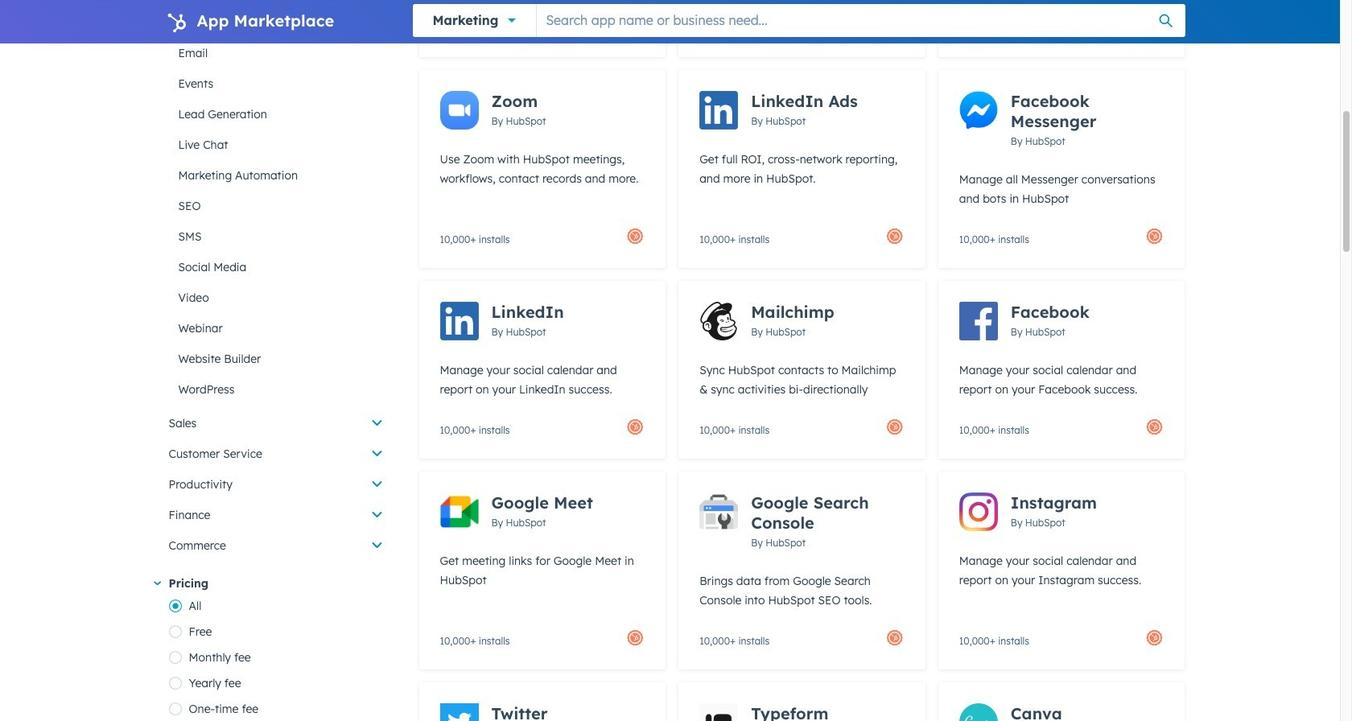 Task type: vqa. For each thing, say whether or not it's contained in the screenshot.
close's standards
no



Task type: describe. For each thing, give the bounding box(es) containing it.
Search app name or business need... search field
[[537, 4, 1185, 36]]

pricing group
[[169, 593, 393, 721]]



Task type: locate. For each thing, give the bounding box(es) containing it.
caret image
[[153, 581, 161, 585]]



